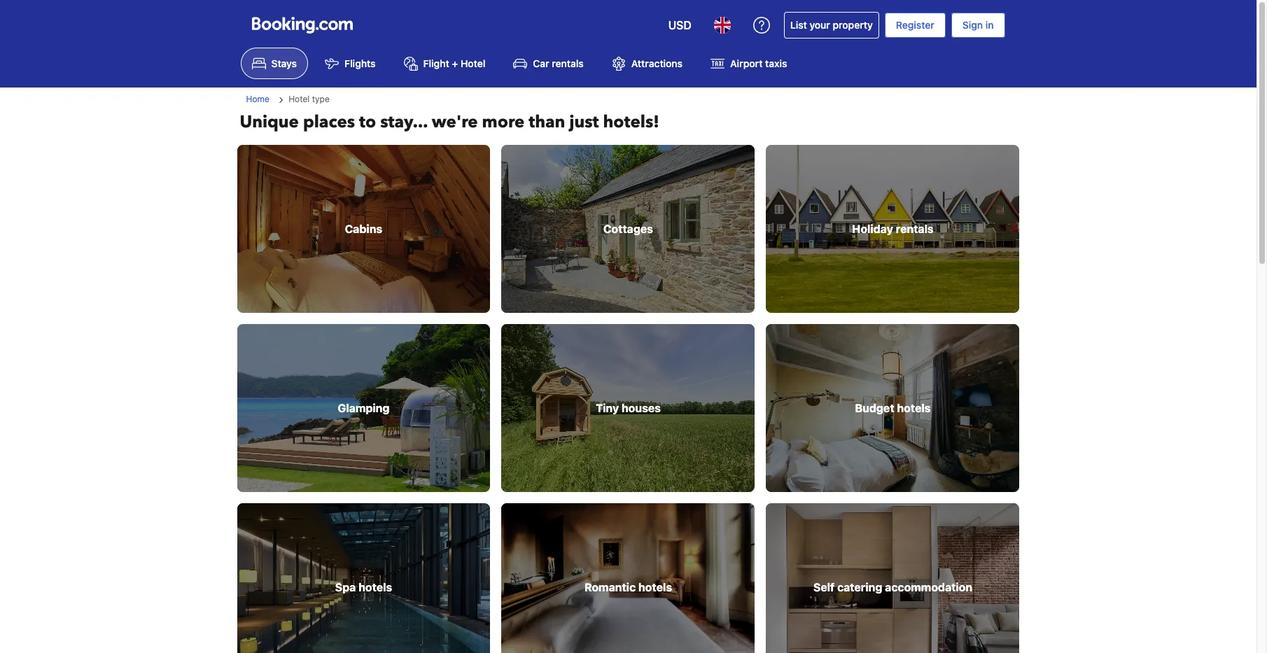 Task type: locate. For each thing, give the bounding box(es) containing it.
hotels right spa
[[359, 581, 392, 594]]

glamping link
[[237, 324, 491, 492]]

hotels right romantic at the bottom
[[639, 581, 672, 594]]

usd
[[669, 19, 692, 32]]

accommodation
[[885, 581, 973, 594]]

holiday
[[852, 223, 893, 235]]

tiny houses
[[596, 402, 661, 415]]

cottages link
[[502, 145, 755, 313]]

rentals right car
[[552, 58, 584, 70]]

0 vertical spatial rentals
[[552, 58, 584, 70]]

holiday rentals link
[[766, 145, 1020, 313]]

cabins
[[345, 223, 383, 235]]

than
[[529, 111, 565, 134]]

hotels for budget hotels
[[897, 402, 931, 415]]

more
[[482, 111, 525, 134]]

hotel type link
[[275, 93, 330, 106]]

sign
[[963, 19, 983, 31]]

romantic hotels link
[[502, 504, 755, 653]]

attractions
[[631, 58, 683, 70]]

list your property link
[[784, 12, 879, 39]]

1 horizontal spatial hotels
[[639, 581, 672, 594]]

budget hotels
[[855, 402, 931, 415]]

2 horizontal spatial hotels
[[897, 402, 931, 415]]

we're
[[432, 111, 478, 134]]

sign in link
[[951, 13, 1005, 38]]

taxis
[[765, 58, 787, 70]]

0 horizontal spatial hotel
[[289, 94, 310, 105]]

hotel right + at left
[[461, 58, 486, 70]]

1 horizontal spatial rentals
[[896, 223, 934, 235]]

register
[[896, 19, 935, 31]]

home
[[246, 94, 269, 105]]

spa hotels
[[335, 581, 392, 594]]

stay...
[[380, 111, 428, 134]]

1 horizontal spatial hotel
[[461, 58, 486, 70]]

rentals
[[552, 58, 584, 70], [896, 223, 934, 235]]

tiny houses link
[[502, 324, 755, 492]]

hotel
[[461, 58, 486, 70], [289, 94, 310, 105]]

places
[[303, 111, 355, 134]]

hotels
[[897, 402, 931, 415], [359, 581, 392, 594], [639, 581, 672, 594]]

hotels right budget
[[897, 402, 931, 415]]

stays link
[[241, 48, 308, 79]]

1 vertical spatial rentals
[[896, 223, 934, 235]]

register link
[[885, 13, 946, 38]]

0 horizontal spatial rentals
[[552, 58, 584, 70]]

0 horizontal spatial hotels
[[359, 581, 392, 594]]

spa
[[335, 581, 356, 594]]

booking.com online hotel reservations image
[[252, 17, 353, 34]]

glamping
[[338, 402, 390, 415]]

hotels inside 'link'
[[639, 581, 672, 594]]

catering
[[838, 581, 883, 594]]

attractions link
[[601, 48, 694, 79]]

tiny
[[596, 402, 619, 415]]

+
[[452, 58, 458, 70]]

hotel left type
[[289, 94, 310, 105]]

property
[[833, 19, 873, 31]]

car rentals link
[[502, 48, 595, 79]]

airport
[[730, 58, 763, 70]]

hotel type
[[289, 94, 330, 105]]

budget hotels link
[[766, 324, 1020, 492]]

unique
[[240, 111, 299, 134]]

rentals right holiday
[[896, 223, 934, 235]]

airport taxis
[[730, 58, 787, 70]]

houses
[[622, 402, 661, 415]]

unique places to stay... we're more than just hotels!
[[240, 111, 659, 134]]



Task type: describe. For each thing, give the bounding box(es) containing it.
hotels!
[[603, 111, 659, 134]]

usd button
[[660, 8, 700, 42]]

to
[[359, 111, 376, 134]]

your
[[810, 19, 830, 31]]

flight
[[423, 58, 449, 70]]

cottages
[[604, 223, 653, 235]]

rentals for car rentals
[[552, 58, 584, 70]]

1 vertical spatial hotel
[[289, 94, 310, 105]]

home link
[[246, 94, 269, 105]]

just
[[570, 111, 599, 134]]

self
[[814, 581, 835, 594]]

self catering accommodation link
[[766, 504, 1020, 653]]

stays
[[271, 58, 297, 70]]

hotels for romantic hotels
[[639, 581, 672, 594]]

hotels for spa hotels
[[359, 581, 392, 594]]

flight + hotel link
[[393, 48, 497, 79]]

holiday rentals
[[852, 223, 934, 235]]

self catering accommodation
[[814, 581, 973, 594]]

sign in
[[963, 19, 994, 31]]

airport taxis link
[[700, 48, 799, 79]]

type
[[312, 94, 330, 105]]

list your property
[[790, 19, 873, 31]]

cabins link
[[237, 145, 491, 313]]

list
[[790, 19, 807, 31]]

flights link
[[314, 48, 387, 79]]

budget
[[855, 402, 895, 415]]

flights
[[345, 58, 376, 70]]

rentals for holiday rentals
[[896, 223, 934, 235]]

romantic
[[585, 581, 636, 594]]

car rentals
[[533, 58, 584, 70]]

in
[[986, 19, 994, 31]]

0 vertical spatial hotel
[[461, 58, 486, 70]]

car
[[533, 58, 549, 70]]

flight + hotel
[[423, 58, 486, 70]]

romantic hotels
[[585, 581, 672, 594]]

spa hotels link
[[237, 504, 491, 653]]



Task type: vqa. For each thing, say whether or not it's contained in the screenshot.
The Budget Hotels link
yes



